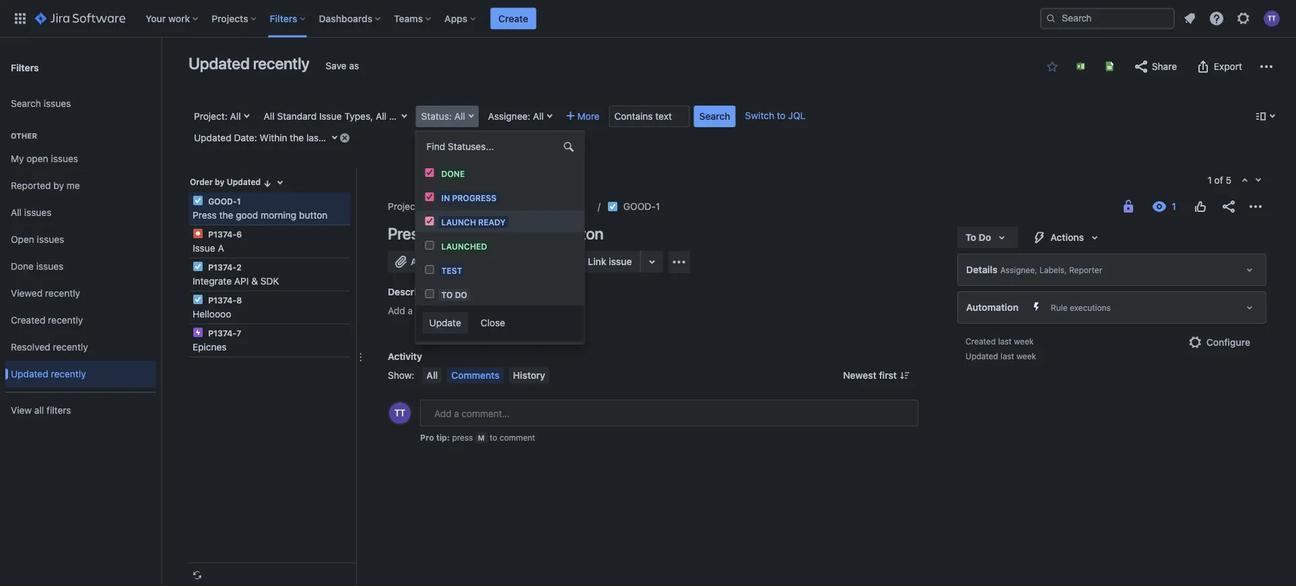 Task type: vqa. For each thing, say whether or not it's contained in the screenshot.
a within the button
yes



Task type: describe. For each thing, give the bounding box(es) containing it.
open
[[26, 153, 48, 164]]

other group
[[5, 117, 156, 392]]

export button
[[1189, 56, 1249, 77]]

switch to jql link
[[745, 110, 806, 121]]

&
[[251, 276, 258, 287]]

notifications image
[[1182, 10, 1198, 27]]

all right status:
[[455, 111, 465, 122]]

actions image
[[1248, 199, 1264, 215]]

1 left of
[[1208, 175, 1212, 186]]

export
[[1214, 61, 1243, 72]]

banner containing your work
[[0, 0, 1297, 38]]

1 vertical spatial morning
[[496, 224, 554, 243]]

issues right open at left
[[51, 153, 78, 164]]

my open issues
[[11, 153, 78, 164]]

integrate api & sdk
[[193, 276, 279, 287]]

newest first image
[[900, 370, 911, 381]]

add a description...
[[388, 305, 472, 317]]

add a child issue button
[[454, 251, 560, 273]]

show:
[[388, 370, 415, 381]]

task image for helloooo
[[193, 294, 203, 305]]

issues for search issues
[[44, 98, 71, 109]]

issues for open issues
[[37, 234, 64, 245]]

appswitcher icon image
[[12, 10, 28, 27]]

jql
[[788, 110, 806, 121]]

projects for projects popup button
[[212, 13, 248, 24]]

0 vertical spatial week
[[331, 132, 354, 143]]

story,
[[535, 111, 560, 122]]

not available - this is the first issue image
[[1240, 176, 1251, 187]]

p1374-2
[[206, 263, 242, 272]]

8
[[237, 296, 242, 305]]

switch
[[745, 110, 775, 121]]

Search issues using keywords text field
[[609, 106, 690, 127]]

issues for done issues
[[36, 261, 64, 272]]

open issues
[[11, 234, 64, 245]]

bug image
[[193, 228, 203, 239]]

created for created last week updated last week
[[966, 337, 996, 346]]

2 horizontal spatial issue
[[432, 111, 455, 122]]

filters button
[[266, 8, 311, 29]]

p1374-6
[[206, 230, 242, 239]]

viewed recently link
[[5, 280, 156, 307]]

small image inside order by updated "link"
[[262, 178, 273, 189]]

executions
[[1070, 303, 1111, 313]]

7
[[237, 329, 241, 338]]

your work button
[[142, 8, 204, 29]]

done issues
[[11, 261, 64, 272]]

goodmorning
[[456, 201, 515, 212]]

me
[[67, 180, 80, 191]]

do inside dropdown button
[[979, 232, 992, 243]]

history
[[513, 370, 545, 381]]

rule executions
[[1051, 303, 1111, 313]]

bug,
[[489, 111, 509, 122]]

in
[[442, 193, 450, 203]]

add for add a child issue
[[477, 256, 494, 267]]

all right epic,
[[533, 111, 544, 122]]

save
[[326, 60, 347, 71]]

0 vertical spatial small image
[[1047, 61, 1058, 72]]

epic image
[[193, 327, 203, 338]]

2 types, from the left
[[457, 111, 486, 122]]

m
[[478, 434, 485, 443]]

dashboards
[[319, 13, 373, 24]]

of
[[1215, 175, 1224, 186]]

menu bar containing all
[[420, 368, 552, 384]]

2 vertical spatial the
[[430, 224, 453, 243]]

add a child issue
[[477, 256, 552, 267]]

date:
[[234, 132, 257, 143]]

1 vertical spatial the
[[219, 210, 233, 221]]

launch
[[442, 217, 476, 227]]

add for add a description...
[[388, 305, 405, 317]]

all button
[[423, 368, 442, 384]]

teams
[[394, 13, 423, 24]]

updated inside "link"
[[227, 177, 261, 187]]

6
[[237, 230, 242, 239]]

test
[[442, 266, 462, 275]]

filters inside dropdown button
[[270, 13, 297, 24]]

labels,
[[1040, 265, 1067, 275]]

status:
[[421, 111, 452, 122]]

as
[[349, 60, 359, 71]]

work
[[168, 13, 190, 24]]

progress
[[452, 193, 497, 203]]

1 up link web pages and more icon
[[656, 201, 660, 212]]

launch ready
[[442, 217, 506, 227]]

primary element
[[8, 0, 1041, 37]]

open issues link
[[5, 226, 156, 253]]

close
[[481, 318, 505, 329]]

recently for updated recently link
[[51, 369, 86, 380]]

open in google sheets image
[[1105, 61, 1115, 72]]

1 down order by updated "link" at the left top of the page
[[237, 197, 241, 206]]

p1374-8
[[206, 296, 242, 305]]

1 horizontal spatial to
[[777, 110, 786, 121]]

filters
[[47, 405, 71, 416]]

my open issues link
[[5, 145, 156, 172]]

actions button
[[1024, 227, 1111, 249]]

resolved recently link
[[5, 334, 156, 361]]

all inside button
[[427, 370, 438, 381]]

settings image
[[1236, 10, 1252, 27]]

task image for press the good morning button
[[193, 195, 203, 206]]

press
[[452, 433, 473, 443]]

resolved
[[11, 342, 50, 353]]

help image
[[1209, 10, 1225, 27]]

done for done issues
[[11, 261, 34, 272]]

created recently link
[[5, 307, 156, 334]]

description
[[388, 287, 440, 298]]

add app image
[[671, 254, 687, 270]]

create
[[499, 13, 528, 24]]

view all filters
[[11, 405, 71, 416]]

done for done
[[442, 169, 465, 178]]

more button
[[561, 106, 605, 127]]

pro tip: press m to comment
[[420, 433, 535, 443]]

actions
[[1051, 232, 1084, 243]]

share link
[[1127, 56, 1184, 77]]

1 task from the left
[[410, 111, 430, 122]]

reported
[[11, 180, 51, 191]]

updated down projects popup button
[[189, 54, 250, 73]]

view
[[11, 405, 32, 416]]

1 vertical spatial to do
[[442, 290, 467, 300]]

apps
[[445, 13, 468, 24]]

1 horizontal spatial press the good morning button
[[388, 224, 604, 243]]

open
[[11, 234, 34, 245]]

updated inside created last week updated last week
[[966, 352, 999, 361]]

a for child
[[497, 256, 502, 267]]

reported by me
[[11, 180, 80, 191]]



Task type: locate. For each thing, give the bounding box(es) containing it.
search
[[11, 98, 41, 109], [700, 111, 731, 122]]

all standard issue types,                                 all sub-task issue types,                                 bug,                                 epic,                                 story,                                 task button
[[258, 106, 583, 127]]

1 vertical spatial a
[[408, 305, 413, 317]]

0 vertical spatial the
[[290, 132, 304, 143]]

close link
[[474, 313, 512, 335]]

0 vertical spatial to
[[966, 232, 977, 243]]

share
[[1152, 61, 1177, 72]]

all up open
[[11, 207, 22, 218]]

done down open
[[11, 261, 34, 272]]

None submit
[[423, 313, 468, 334]]

a down description
[[408, 305, 413, 317]]

first
[[879, 370, 897, 381]]

1 horizontal spatial the
[[290, 132, 304, 143]]

project:
[[194, 111, 227, 122]]

task image
[[193, 195, 203, 206], [193, 294, 203, 305]]

press the good morning button up "6"
[[193, 210, 328, 221]]

menu bar
[[420, 368, 552, 384]]

remove criteria image
[[339, 132, 350, 143]]

1 vertical spatial created
[[966, 337, 996, 346]]

1 horizontal spatial press
[[388, 224, 427, 243]]

0 horizontal spatial small image
[[262, 178, 273, 189]]

recently down filters dropdown button
[[253, 54, 310, 73]]

0 horizontal spatial morning
[[261, 210, 297, 221]]

projects inside popup button
[[212, 13, 248, 24]]

0 vertical spatial a
[[497, 256, 502, 267]]

recently for viewed recently link on the left
[[45, 288, 80, 299]]

create button
[[491, 8, 536, 29]]

0 horizontal spatial add
[[388, 305, 405, 317]]

p1374- up helloooo
[[208, 296, 237, 305]]

0 horizontal spatial a
[[408, 305, 413, 317]]

0 vertical spatial morning
[[261, 210, 297, 221]]

1 horizontal spatial projects
[[388, 201, 424, 212]]

recently down viewed recently link on the left
[[48, 315, 83, 326]]

0 horizontal spatial created
[[11, 315, 45, 326]]

launched
[[442, 242, 487, 251]]

5
[[1226, 175, 1232, 186]]

to right m
[[490, 433, 497, 443]]

updated right order
[[227, 177, 261, 187]]

types, up remove criteria image
[[344, 111, 373, 122]]

issues up open issues
[[24, 207, 51, 218]]

1 horizontal spatial issue
[[319, 111, 342, 122]]

2 issue from the left
[[609, 256, 632, 267]]

a left child
[[497, 256, 502, 267]]

3 p1374- from the top
[[208, 296, 237, 305]]

details
[[967, 264, 998, 275]]

copy link to issue image
[[658, 201, 668, 211]]

1 p1374- from the top
[[208, 230, 237, 239]]

0 horizontal spatial do
[[455, 290, 467, 300]]

1 horizontal spatial task image
[[607, 201, 618, 212]]

1 vertical spatial task image
[[193, 294, 203, 305]]

0 horizontal spatial to do
[[442, 290, 467, 300]]

0 vertical spatial updated recently
[[189, 54, 310, 73]]

all left "sub-"
[[376, 111, 387, 122]]

other
[[11, 132, 37, 140]]

1 horizontal spatial filters
[[270, 13, 297, 24]]

1 horizontal spatial do
[[979, 232, 992, 243]]

1 horizontal spatial add
[[477, 256, 494, 267]]

small image right order by updated
[[262, 178, 273, 189]]

all right the show:
[[427, 370, 438, 381]]

api
[[234, 276, 249, 287]]

1 vertical spatial good
[[457, 224, 493, 243]]

done issues link
[[5, 253, 156, 280]]

1 horizontal spatial good-
[[624, 201, 656, 212]]

good-1 up link web pages and more icon
[[624, 201, 660, 212]]

do up details on the right
[[979, 232, 992, 243]]

4 p1374- from the top
[[208, 329, 237, 338]]

press the good morning button down goodmorning
[[388, 224, 604, 243]]

projects for projects link
[[388, 201, 424, 212]]

1 horizontal spatial search
[[700, 111, 731, 122]]

press down projects link
[[388, 224, 427, 243]]

last for updated
[[1001, 352, 1015, 361]]

epic,
[[511, 111, 532, 122]]

search issues link
[[5, 90, 156, 117]]

goodmorning image
[[440, 201, 450, 212]]

small image left open in microsoft excel 'icon'
[[1047, 61, 1058, 72]]

projects button
[[208, 8, 262, 29]]

2 vertical spatial week
[[1017, 352, 1037, 361]]

0 horizontal spatial issue
[[193, 243, 215, 254]]

share image
[[1221, 199, 1237, 215]]

0 vertical spatial button
[[299, 210, 328, 221]]

a
[[497, 256, 502, 267], [408, 305, 413, 317]]

2 task from the left
[[563, 111, 583, 122]]

1 vertical spatial week
[[1014, 337, 1034, 346]]

recently inside created recently 'link'
[[48, 315, 83, 326]]

to up details on the right
[[966, 232, 977, 243]]

0 vertical spatial to do
[[966, 232, 992, 243]]

1 horizontal spatial created
[[966, 337, 996, 346]]

1 horizontal spatial issue
[[609, 256, 632, 267]]

0 vertical spatial to
[[777, 110, 786, 121]]

link
[[588, 256, 607, 267]]

more
[[578, 111, 600, 122]]

Find Statuses... field
[[423, 137, 578, 156]]

1 vertical spatial press the good morning button
[[388, 224, 604, 243]]

filters
[[270, 13, 297, 24], [11, 62, 39, 73]]

1 issue from the left
[[528, 256, 552, 267]]

p1374- up a
[[208, 230, 237, 239]]

0 horizontal spatial good-
[[208, 197, 237, 206]]

1 vertical spatial updated recently
[[11, 369, 86, 380]]

0 vertical spatial add
[[477, 256, 494, 267]]

assignee,
[[1001, 265, 1038, 275]]

last for the
[[307, 132, 322, 143]]

updated recently down projects popup button
[[189, 54, 310, 73]]

0 horizontal spatial updated recently
[[11, 369, 86, 380]]

1 horizontal spatial task
[[563, 111, 583, 122]]

small image
[[1047, 61, 1058, 72], [262, 178, 273, 189]]

0 horizontal spatial button
[[299, 210, 328, 221]]

status: all
[[421, 111, 465, 122]]

created
[[11, 315, 45, 326], [966, 337, 996, 346]]

1 vertical spatial last
[[998, 337, 1012, 346]]

issue
[[528, 256, 552, 267], [609, 256, 632, 267]]

issues up my open issues
[[44, 98, 71, 109]]

all inside other 'group'
[[11, 207, 22, 218]]

0 horizontal spatial done
[[11, 261, 34, 272]]

updated recently down resolved recently
[[11, 369, 86, 380]]

done inside other 'group'
[[11, 261, 34, 272]]

0 vertical spatial done
[[442, 169, 465, 178]]

issues up viewed recently
[[36, 261, 64, 272]]

types, left bug,
[[457, 111, 486, 122]]

banner
[[0, 0, 1297, 38]]

add down description
[[388, 305, 405, 317]]

search issues
[[11, 98, 71, 109]]

1 horizontal spatial types,
[[457, 111, 486, 122]]

search for search
[[700, 111, 731, 122]]

1 vertical spatial done
[[11, 261, 34, 272]]

0 horizontal spatial filters
[[11, 62, 39, 73]]

reported by me link
[[5, 172, 156, 199]]

updated down project:
[[194, 132, 232, 143]]

good- down order by updated
[[208, 197, 237, 206]]

1 vertical spatial to
[[442, 290, 453, 300]]

comment
[[500, 433, 535, 443]]

updated recently inside other 'group'
[[11, 369, 86, 380]]

sdk
[[261, 276, 279, 287]]

filters right projects popup button
[[270, 13, 297, 24]]

search up other
[[11, 98, 41, 109]]

1 horizontal spatial done
[[442, 169, 465, 178]]

0 horizontal spatial good-1
[[206, 197, 241, 206]]

to inside dropdown button
[[966, 232, 977, 243]]

1 left remove criteria image
[[325, 132, 329, 143]]

by left me
[[53, 180, 64, 191]]

1 vertical spatial to
[[490, 433, 497, 443]]

a inside add a child issue button
[[497, 256, 502, 267]]

by for reported
[[53, 180, 64, 191]]

issues for all issues
[[24, 207, 51, 218]]

1 of 5
[[1208, 175, 1232, 186]]

description...
[[416, 305, 472, 317]]

details assignee, labels, reporter
[[967, 264, 1103, 275]]

done
[[442, 169, 465, 178], [11, 261, 34, 272]]

task image up helloooo
[[193, 294, 203, 305]]

0 horizontal spatial projects
[[212, 13, 248, 24]]

recently for 'resolved recently' 'link'
[[53, 342, 88, 353]]

the down standard
[[290, 132, 304, 143]]

1 vertical spatial do
[[455, 290, 467, 300]]

resolved recently
[[11, 342, 88, 353]]

all up within
[[264, 111, 275, 122]]

p1374-7
[[206, 329, 241, 338]]

vote options: no one has voted for this issue yet. image
[[1193, 199, 1209, 215]]

0 horizontal spatial press the good morning button
[[193, 210, 328, 221]]

to do inside dropdown button
[[966, 232, 992, 243]]

next issue 'p1374-6' ( type 'j' ) image
[[1253, 175, 1264, 186]]

activity
[[388, 351, 422, 362]]

updated inside other 'group'
[[11, 369, 48, 380]]

a for description...
[[408, 305, 413, 317]]

None checkbox
[[425, 217, 434, 226], [425, 241, 434, 250], [425, 290, 434, 298], [425, 217, 434, 226], [425, 241, 434, 250], [425, 290, 434, 298]]

1 task image from the top
[[193, 195, 203, 206]]

save as button
[[319, 55, 366, 77]]

your profile and settings image
[[1264, 10, 1280, 27]]

good- left copy link to issue "icon"
[[624, 201, 656, 212]]

issue right "sub-"
[[432, 111, 455, 122]]

sidebar navigation image
[[147, 54, 176, 81]]

all up date:
[[230, 111, 241, 122]]

Add a comment… field
[[420, 400, 919, 427]]

within
[[260, 132, 287, 143]]

p1374- up "integrate"
[[208, 263, 237, 272]]

recently inside 'resolved recently' 'link'
[[53, 342, 88, 353]]

task image up "integrate"
[[193, 261, 203, 272]]

done up in
[[442, 169, 465, 178]]

created down viewed
[[11, 315, 45, 326]]

standard
[[277, 111, 317, 122]]

open in microsoft excel image
[[1076, 61, 1086, 72]]

1 horizontal spatial a
[[497, 256, 502, 267]]

2 vertical spatial last
[[1001, 352, 1015, 361]]

1 vertical spatial projects
[[388, 201, 424, 212]]

0 horizontal spatial issue
[[528, 256, 552, 267]]

automation
[[967, 302, 1019, 313]]

1 vertical spatial press
[[388, 224, 427, 243]]

newest first
[[843, 370, 897, 381]]

0 horizontal spatial by
[[53, 180, 64, 191]]

2
[[237, 263, 242, 272]]

details element
[[958, 254, 1267, 286]]

by right order
[[215, 177, 225, 187]]

None checkbox
[[425, 168, 434, 177], [425, 193, 434, 201], [425, 265, 434, 274], [425, 168, 434, 177], [425, 193, 434, 201], [425, 265, 434, 274]]

to do up details on the right
[[966, 232, 992, 243]]

press the good morning button
[[193, 210, 328, 221], [388, 224, 604, 243]]

automation element
[[958, 292, 1267, 324]]

goodmorning link
[[440, 199, 515, 215]]

child
[[505, 256, 526, 267]]

0 vertical spatial task image
[[193, 195, 203, 206]]

2 p1374- from the top
[[208, 263, 237, 272]]

morning down order by updated "link" at the left top of the page
[[261, 210, 297, 221]]

assignee: all
[[488, 111, 544, 122]]

to do up description... at the bottom left of the page
[[442, 290, 467, 300]]

1 horizontal spatial to do
[[966, 232, 992, 243]]

1 horizontal spatial good-1
[[624, 201, 660, 212]]

search image
[[1046, 13, 1057, 24]]

0 horizontal spatial good
[[236, 210, 258, 221]]

good up "6"
[[236, 210, 258, 221]]

a
[[218, 243, 224, 254]]

0 horizontal spatial task image
[[193, 261, 203, 272]]

task image
[[607, 201, 618, 212], [193, 261, 203, 272]]

issue right child
[[528, 256, 552, 267]]

do
[[979, 232, 992, 243], [455, 290, 467, 300]]

0 horizontal spatial press
[[193, 210, 217, 221]]

1 horizontal spatial button
[[558, 224, 604, 243]]

order by updated
[[190, 177, 261, 187]]

jira software image
[[35, 10, 125, 27], [35, 10, 125, 27]]

configure link
[[1180, 332, 1259, 354]]

recently down 'resolved recently' 'link'
[[51, 369, 86, 380]]

search left the switch
[[700, 111, 731, 122]]

last
[[307, 132, 322, 143], [998, 337, 1012, 346], [1001, 352, 1015, 361]]

0 vertical spatial last
[[307, 132, 322, 143]]

add down the 'launched'
[[477, 256, 494, 267]]

the down goodmorning image
[[430, 224, 453, 243]]

p1374- for epicnes
[[208, 329, 237, 338]]

link web pages and more image
[[644, 254, 660, 270]]

by inside other 'group'
[[53, 180, 64, 191]]

0 vertical spatial good
[[236, 210, 258, 221]]

task image left good-1 link
[[607, 201, 618, 212]]

1 types, from the left
[[344, 111, 373, 122]]

ready
[[478, 217, 506, 227]]

history button
[[509, 368, 550, 384]]

all
[[230, 111, 241, 122], [264, 111, 275, 122], [376, 111, 387, 122], [455, 111, 465, 122], [533, 111, 544, 122], [11, 207, 22, 218], [427, 370, 438, 381]]

created down automation
[[966, 337, 996, 346]]

0 horizontal spatial to
[[490, 433, 497, 443]]

Search field
[[1041, 8, 1175, 29]]

save as
[[326, 60, 359, 71]]

0 vertical spatial task image
[[607, 201, 618, 212]]

by for order
[[215, 177, 225, 187]]

to
[[966, 232, 977, 243], [442, 290, 453, 300]]

2 task image from the top
[[193, 294, 203, 305]]

0 horizontal spatial types,
[[344, 111, 373, 122]]

pro
[[420, 433, 434, 443]]

projects left goodmorning image
[[388, 201, 424, 212]]

recently down created recently 'link'
[[53, 342, 88, 353]]

1 vertical spatial button
[[558, 224, 604, 243]]

0 vertical spatial filters
[[270, 13, 297, 24]]

p1374- for integrate api & sdk
[[208, 263, 237, 272]]

good-
[[208, 197, 237, 206], [624, 201, 656, 212]]

1 horizontal spatial small image
[[1047, 61, 1058, 72]]

teams button
[[390, 8, 437, 29]]

1 horizontal spatial updated recently
[[189, 54, 310, 73]]

recently for created recently 'link'
[[48, 315, 83, 326]]

1 horizontal spatial good
[[457, 224, 493, 243]]

0 vertical spatial press the good morning button
[[193, 210, 328, 221]]

1 vertical spatial add
[[388, 305, 405, 317]]

created inside 'link'
[[11, 315, 45, 326]]

updated date: within the last 1 week
[[194, 132, 354, 143]]

0 horizontal spatial to
[[442, 290, 453, 300]]

integrate
[[193, 276, 232, 287]]

issue right link
[[609, 256, 632, 267]]

newest first button
[[835, 368, 919, 384]]

add inside add a child issue button
[[477, 256, 494, 267]]

0 vertical spatial do
[[979, 232, 992, 243]]

1 horizontal spatial to
[[966, 232, 977, 243]]

0 vertical spatial search
[[11, 98, 41, 109]]

0 vertical spatial created
[[11, 315, 45, 326]]

updated down resolved
[[11, 369, 48, 380]]

search inside search button
[[700, 111, 731, 122]]

task image down order
[[193, 195, 203, 206]]

sub-
[[389, 111, 410, 122]]

order
[[190, 177, 213, 187]]

to do
[[966, 232, 992, 243], [442, 290, 467, 300]]

projects link
[[388, 199, 424, 215]]

to left jql
[[777, 110, 786, 121]]

p1374- for helloooo
[[208, 296, 237, 305]]

view all filters link
[[5, 397, 156, 424]]

all
[[34, 405, 44, 416]]

filters up search issues
[[11, 62, 39, 73]]

by inside "link"
[[215, 177, 225, 187]]

the
[[290, 132, 304, 143], [219, 210, 233, 221], [430, 224, 453, 243]]

issue down bug image
[[193, 243, 215, 254]]

search for search issues
[[11, 98, 41, 109]]

issue up remove criteria image
[[319, 111, 342, 122]]

week
[[331, 132, 354, 143], [1014, 337, 1034, 346], [1017, 352, 1037, 361]]

0 horizontal spatial the
[[219, 210, 233, 221]]

do up description... at the bottom left of the page
[[455, 290, 467, 300]]

comments button
[[447, 368, 504, 384]]

created inside created last week updated last week
[[966, 337, 996, 346]]

issues right open
[[37, 234, 64, 245]]

1 horizontal spatial morning
[[496, 224, 554, 243]]

task
[[410, 111, 430, 122], [563, 111, 583, 122]]

recently inside viewed recently link
[[45, 288, 80, 299]]

good down goodmorning link at the left of page
[[457, 224, 493, 243]]

morning up child
[[496, 224, 554, 243]]

switch to jql
[[745, 110, 806, 121]]

projects right work
[[212, 13, 248, 24]]

created for created recently
[[11, 315, 45, 326]]

to up description... at the bottom left of the page
[[442, 290, 453, 300]]

issue a
[[193, 243, 224, 254]]

press up bug image
[[193, 210, 217, 221]]

button
[[299, 210, 328, 221], [558, 224, 604, 243]]

1 vertical spatial small image
[[262, 178, 273, 189]]

updated down automation
[[966, 352, 999, 361]]

recently inside updated recently link
[[51, 369, 86, 380]]

p1374- for issue a
[[208, 230, 237, 239]]

p1374-
[[208, 230, 237, 239], [208, 263, 237, 272], [208, 296, 237, 305], [208, 329, 237, 338]]

1 vertical spatial filters
[[11, 62, 39, 73]]

0 vertical spatial press
[[193, 210, 217, 221]]

0 vertical spatial projects
[[212, 13, 248, 24]]

tip:
[[436, 433, 450, 443]]

good-1 down order by updated
[[206, 197, 241, 206]]

the up "p1374-6"
[[219, 210, 233, 221]]

1 vertical spatial search
[[700, 111, 731, 122]]

default image
[[563, 141, 574, 152]]

1 vertical spatial task image
[[193, 261, 203, 272]]

profile image of terry turtle image
[[389, 403, 411, 424]]

recently up created recently
[[45, 288, 80, 299]]

p1374- up epicnes
[[208, 329, 237, 338]]



